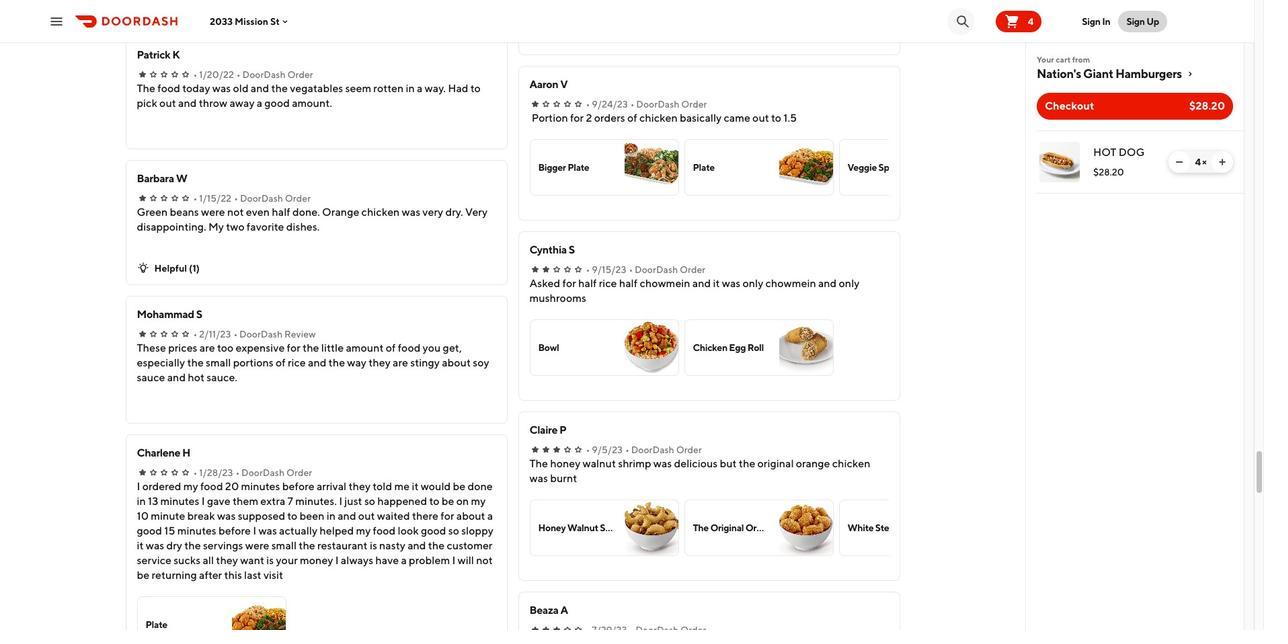 Task type: describe. For each thing, give the bounding box(es) containing it.
the original orange chicken
[[693, 523, 814, 533]]

• right 1/20/22
[[237, 69, 241, 80]]

order for s
[[680, 264, 706, 275]]

w
[[176, 172, 187, 185]]

white steamed rice
[[848, 523, 933, 533]]

honey walnut shrimp
[[538, 523, 630, 533]]

remove one from cart image
[[1174, 157, 1185, 167]]

2033 mission st button
[[210, 16, 291, 27]]

barbara
[[137, 172, 174, 185]]

shrimp
[[600, 523, 630, 533]]

1 helpful from the top
[[154, 3, 187, 14]]

sign up link
[[1119, 10, 1168, 32]]

order for v
[[682, 99, 707, 110]]

nation's
[[1037, 67, 1082, 81]]

hot
[[1094, 146, 1117, 159]]

the original orange chicken button
[[684, 500, 834, 556]]

order for h
[[287, 467, 312, 478]]

chicken inside button
[[779, 523, 814, 533]]

up
[[1147, 16, 1160, 27]]

mohammad s
[[137, 308, 202, 321]]

a
[[561, 604, 568, 617]]

bigger plate button
[[530, 139, 679, 196]]

• 2/11/23 • doordash review
[[193, 329, 316, 340]]

• left "1/28/23"
[[193, 467, 197, 478]]

spring
[[879, 162, 906, 173]]

• right "1/28/23"
[[236, 467, 240, 478]]

hamburgers
[[1116, 67, 1182, 81]]

roll for veggie spring roll
[[908, 162, 924, 173]]

• 1/20/22 • doordash order
[[193, 69, 313, 80]]

sign in link
[[1074, 8, 1119, 35]]

veggie spring roll
[[848, 162, 924, 173]]

charlene
[[137, 447, 180, 459]]

2 helpful (1) from the top
[[154, 263, 200, 274]]

honey walnut shrimp button
[[530, 500, 679, 556]]

h
[[182, 447, 190, 459]]

hot dog
[[1094, 146, 1145, 159]]

bowl image
[[625, 320, 678, 375]]

k
[[172, 48, 180, 61]]

order for p
[[676, 445, 702, 455]]

roll for chicken egg roll
[[748, 342, 764, 353]]

• right 2/11/23
[[234, 329, 238, 340]]

beaza
[[530, 604, 559, 617]]

×
[[1203, 157, 1207, 167]]

• right 9/5/23
[[626, 445, 630, 455]]

$28.20 for hot dog
[[1094, 167, 1124, 178]]

patrick
[[137, 48, 170, 61]]

add one to cart image
[[1217, 157, 1228, 167]]

• 9/24/23 • doordash order
[[586, 99, 707, 110]]

cynthia
[[530, 243, 567, 256]]

p
[[560, 424, 567, 437]]

steamed
[[876, 523, 913, 533]]

4 ×
[[1196, 157, 1207, 167]]

checkout
[[1045, 100, 1095, 112]]

s for cynthia s
[[569, 243, 575, 256]]

• left 2/11/23
[[193, 329, 197, 340]]

s for mohammad s
[[196, 308, 202, 321]]

4 for 4 ×
[[1196, 157, 1201, 167]]

dog
[[1119, 146, 1145, 159]]

sign for sign in
[[1083, 16, 1101, 27]]

mohammad
[[137, 308, 194, 321]]

sign for sign up
[[1127, 16, 1145, 27]]

egg
[[729, 342, 746, 353]]

chicken egg roll image
[[779, 320, 833, 375]]

aaron
[[530, 78, 559, 91]]

2033 mission st
[[210, 16, 280, 27]]

doordash for claire p
[[631, 445, 675, 455]]

chicken inside button
[[693, 342, 728, 353]]

2 (1) from the top
[[189, 263, 200, 274]]

• 9/5/23 • doordash order
[[586, 445, 702, 455]]

1 helpful (1) from the top
[[154, 3, 200, 14]]

• 1/28/23 • doordash order
[[193, 467, 312, 478]]

• 1/15/22 • doordash order
[[193, 193, 311, 204]]

order for k
[[288, 69, 313, 80]]

hot dog image
[[1040, 142, 1080, 182]]

plate inside button
[[693, 162, 715, 173]]



Task type: locate. For each thing, give the bounding box(es) containing it.
sign left the in
[[1083, 16, 1101, 27]]

2/11/23
[[199, 329, 231, 340]]

plate right bigger plate image
[[693, 162, 715, 173]]

doordash for mohammad s
[[240, 329, 283, 340]]

1/20/22
[[199, 69, 234, 80]]

helpful up k
[[154, 3, 187, 14]]

4
[[1028, 16, 1034, 27], [1196, 157, 1201, 167]]

from
[[1073, 54, 1090, 65]]

(1)
[[189, 3, 200, 14], [189, 263, 200, 274]]

4 button
[[996, 10, 1042, 32]]

walnut
[[568, 523, 598, 533]]

aaron v
[[530, 78, 568, 91]]

2 plate from the left
[[693, 162, 715, 173]]

s right cynthia
[[569, 243, 575, 256]]

1 vertical spatial helpful
[[154, 263, 187, 274]]

0 vertical spatial helpful (1)
[[154, 3, 200, 14]]

0 horizontal spatial s
[[196, 308, 202, 321]]

s
[[569, 243, 575, 256], [196, 308, 202, 321]]

• left 1/20/22
[[193, 69, 197, 80]]

$28.20
[[1190, 100, 1226, 112], [1094, 167, 1124, 178]]

chicken
[[693, 342, 728, 353], [779, 523, 814, 533]]

charlene h
[[137, 447, 190, 459]]

your cart from
[[1037, 54, 1090, 65]]

bigger
[[538, 162, 566, 173]]

1 vertical spatial helpful (1)
[[154, 263, 200, 274]]

sign inside sign up link
[[1127, 16, 1145, 27]]

1 horizontal spatial $28.20
[[1190, 100, 1226, 112]]

1 vertical spatial s
[[196, 308, 202, 321]]

1 (1) from the top
[[189, 3, 200, 14]]

doordash right 9/5/23
[[631, 445, 675, 455]]

0 horizontal spatial chicken
[[693, 342, 728, 353]]

0 horizontal spatial plate image
[[232, 597, 286, 630]]

white
[[848, 523, 874, 533]]

doordash for patrick k
[[243, 69, 286, 80]]

1 plate from the left
[[568, 162, 589, 173]]

9/15/23
[[592, 264, 627, 275]]

$28.20 down hot
[[1094, 167, 1124, 178]]

plate inside "button"
[[568, 162, 589, 173]]

doordash for cynthia s
[[635, 264, 678, 275]]

0 vertical spatial helpful
[[154, 3, 187, 14]]

0 horizontal spatial plate
[[568, 162, 589, 173]]

2033
[[210, 16, 233, 27]]

plate image
[[779, 140, 833, 195], [232, 597, 286, 630]]

• right "9/24/23" at the top left of the page
[[631, 99, 635, 110]]

doordash right 1/15/22
[[240, 193, 283, 204]]

1 vertical spatial roll
[[748, 342, 764, 353]]

1/28/23
[[199, 467, 233, 478]]

•
[[193, 69, 197, 80], [237, 69, 241, 80], [586, 99, 590, 110], [631, 99, 635, 110], [193, 193, 197, 204], [234, 193, 238, 204], [586, 264, 590, 275], [629, 264, 633, 275], [193, 329, 197, 340], [234, 329, 238, 340], [586, 445, 590, 455], [626, 445, 630, 455], [193, 467, 197, 478], [236, 467, 240, 478]]

the
[[693, 523, 709, 533]]

plate image inside button
[[779, 140, 833, 195]]

doordash right "1/28/23"
[[242, 467, 285, 478]]

1 sign from the left
[[1083, 16, 1101, 27]]

open menu image
[[48, 13, 65, 29]]

• left "9/24/23" at the top left of the page
[[586, 99, 590, 110]]

1 vertical spatial $28.20
[[1094, 167, 1124, 178]]

1 horizontal spatial chicken
[[779, 523, 814, 533]]

orange
[[746, 523, 777, 533]]

0 vertical spatial $28.20
[[1190, 100, 1226, 112]]

• left 9/5/23
[[586, 445, 590, 455]]

v
[[560, 78, 568, 91]]

sign inside sign in link
[[1083, 16, 1101, 27]]

1 horizontal spatial s
[[569, 243, 575, 256]]

cynthia s
[[530, 243, 575, 256]]

beaza a
[[530, 604, 568, 617]]

order for w
[[285, 193, 311, 204]]

1 vertical spatial plate image
[[232, 597, 286, 630]]

$28.20 up ×
[[1190, 100, 1226, 112]]

1 vertical spatial chicken
[[779, 523, 814, 533]]

chicken right orange
[[779, 523, 814, 533]]

4 for 4
[[1028, 16, 1034, 27]]

1 horizontal spatial sign
[[1127, 16, 1145, 27]]

original
[[711, 523, 744, 533]]

s up 2/11/23
[[196, 308, 202, 321]]

0 horizontal spatial $28.20
[[1094, 167, 1124, 178]]

0 horizontal spatial 4
[[1028, 16, 1034, 27]]

1 horizontal spatial 4
[[1196, 157, 1201, 167]]

doordash for barbara w
[[240, 193, 283, 204]]

st
[[270, 16, 280, 27]]

veggie
[[848, 162, 877, 173]]

sign left up on the right of the page
[[1127, 16, 1145, 27]]

giant
[[1084, 67, 1114, 81]]

• left 9/15/23 on the top of the page
[[586, 264, 590, 275]]

2 sign from the left
[[1127, 16, 1145, 27]]

1 horizontal spatial plate image
[[779, 140, 833, 195]]

honey walnut shrimp image
[[625, 500, 678, 556]]

doordash for charlene h
[[242, 467, 285, 478]]

the original orange chicken image
[[779, 500, 833, 556]]

bigger plate image
[[625, 140, 678, 195]]

chicken left egg
[[693, 342, 728, 353]]

claire p
[[530, 424, 567, 437]]

claire
[[530, 424, 558, 437]]

patrick k
[[137, 48, 180, 61]]

helpful (1)
[[154, 3, 200, 14], [154, 263, 200, 274]]

• right 9/15/23 on the top of the page
[[629, 264, 633, 275]]

doordash left review
[[240, 329, 283, 340]]

0 horizontal spatial sign
[[1083, 16, 1101, 27]]

0 vertical spatial chicken
[[693, 342, 728, 353]]

veggie spring roll button
[[839, 139, 988, 196]]

1 vertical spatial (1)
[[189, 263, 200, 274]]

chicken egg roll button
[[684, 320, 834, 376]]

nation's giant hamburgers
[[1037, 67, 1182, 81]]

roll
[[908, 162, 924, 173], [748, 342, 764, 353]]

sign
[[1083, 16, 1101, 27], [1127, 16, 1145, 27]]

1 horizontal spatial roll
[[908, 162, 924, 173]]

• left 1/15/22
[[193, 193, 197, 204]]

bowl
[[538, 342, 559, 353]]

• right 1/15/22
[[234, 193, 238, 204]]

white steamed rice button
[[839, 500, 988, 556]]

helpful (1) up k
[[154, 3, 200, 14]]

4 inside button
[[1028, 16, 1034, 27]]

• 9/15/23 • doordash order
[[586, 264, 706, 275]]

9/24/23
[[592, 99, 628, 110]]

bowl button
[[530, 320, 679, 376]]

sign in
[[1083, 16, 1111, 27]]

review
[[285, 329, 316, 340]]

doordash right "9/24/23" at the top left of the page
[[637, 99, 680, 110]]

plate right bigger
[[568, 162, 589, 173]]

doordash right 9/15/23 on the top of the page
[[635, 264, 678, 275]]

roll right spring
[[908, 162, 924, 173]]

sign up
[[1127, 16, 1160, 27]]

rice
[[915, 523, 933, 533]]

in
[[1103, 16, 1111, 27]]

doordash for aaron v
[[637, 99, 680, 110]]

2 helpful from the top
[[154, 263, 187, 274]]

doordash
[[243, 69, 286, 80], [637, 99, 680, 110], [240, 193, 283, 204], [635, 264, 678, 275], [240, 329, 283, 340], [631, 445, 675, 455], [242, 467, 285, 478]]

barbara w
[[137, 172, 187, 185]]

helpful
[[154, 3, 187, 14], [154, 263, 187, 274]]

helpful up mohammad s
[[154, 263, 187, 274]]

1/15/22
[[199, 193, 232, 204]]

plate
[[568, 162, 589, 173], [693, 162, 715, 173]]

0 vertical spatial (1)
[[189, 3, 200, 14]]

nation's giant hamburgers link
[[1037, 66, 1234, 82]]

bigger plate
[[538, 162, 589, 173]]

1 vertical spatial 4
[[1196, 157, 1201, 167]]

0 horizontal spatial roll
[[748, 342, 764, 353]]

cart
[[1056, 54, 1071, 65]]

honey
[[538, 523, 566, 533]]

0 vertical spatial s
[[569, 243, 575, 256]]

0 vertical spatial roll
[[908, 162, 924, 173]]

chicken egg roll
[[693, 342, 764, 353]]

doordash right 1/20/22
[[243, 69, 286, 80]]

0 vertical spatial plate image
[[779, 140, 833, 195]]

1 horizontal spatial plate
[[693, 162, 715, 173]]

0 vertical spatial 4
[[1028, 16, 1034, 27]]

$28.20 for checkout
[[1190, 100, 1226, 112]]

9/5/23
[[592, 445, 623, 455]]

your
[[1037, 54, 1055, 65]]

plate button
[[684, 139, 834, 196]]

roll right egg
[[748, 342, 764, 353]]

helpful (1) up mohammad s
[[154, 263, 200, 274]]

mission
[[235, 16, 268, 27]]



Task type: vqa. For each thing, say whether or not it's contained in the screenshot.
the left Chips & Guacamole image
no



